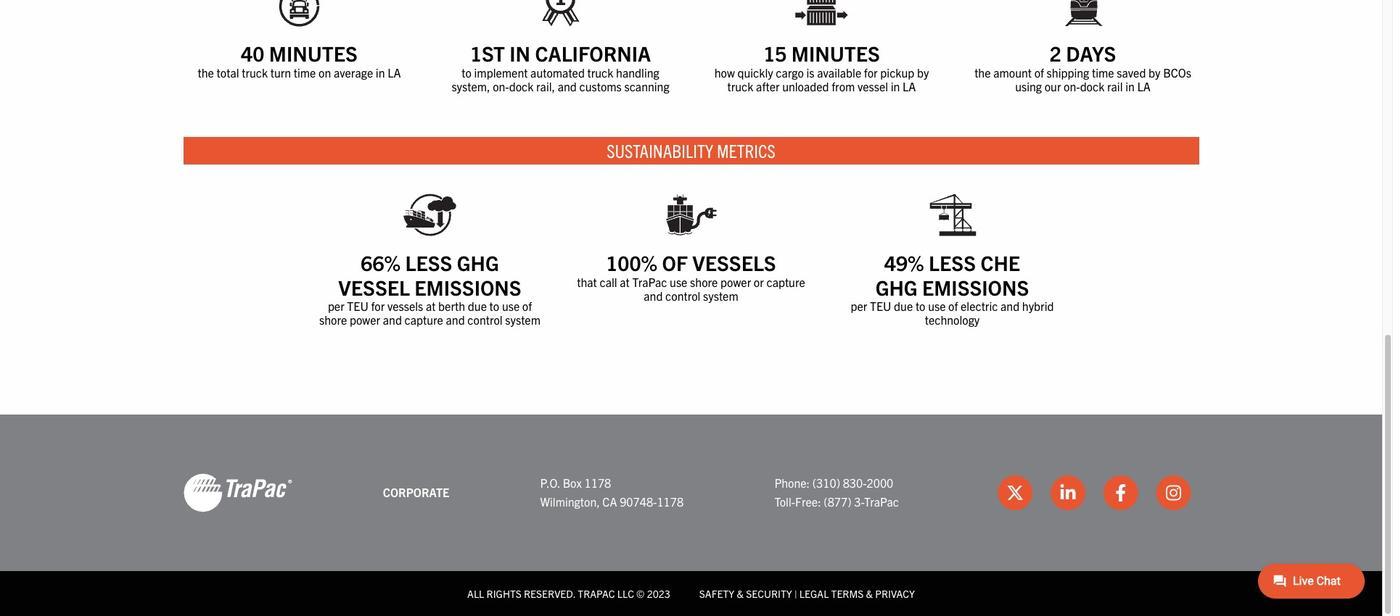 Task type: vqa. For each thing, say whether or not it's contained in the screenshot.
Vessel TEU
yes



Task type: describe. For each thing, give the bounding box(es) containing it.
2 days the amount of shipping time saved by bcos using our on-dock rail in la
[[975, 40, 1191, 94]]

vessel
[[858, 79, 888, 94]]

p.o.
[[540, 476, 560, 490]]

and for emissions
[[1001, 299, 1020, 314]]

shipping
[[1047, 65, 1089, 80]]

turn
[[270, 65, 291, 80]]

|
[[795, 587, 797, 600]]

scanning
[[624, 79, 669, 94]]

66% less ghg vessel emissions per teu for vessels at berth due to use of shore power and capture and control system
[[319, 250, 541, 328]]

teu for ghg
[[870, 299, 891, 314]]

that
[[577, 275, 597, 289]]

on
[[319, 65, 331, 80]]

40
[[241, 40, 264, 66]]

power inside 100% of vessels that call at trapac use shore power or capture and control system
[[721, 275, 751, 289]]

llc
[[617, 587, 634, 600]]

trapac
[[578, 587, 615, 600]]

0 horizontal spatial 1178
[[585, 476, 611, 490]]

terms
[[831, 587, 864, 600]]

our
[[1045, 79, 1061, 94]]

for for 66% less ghg
[[371, 299, 385, 314]]

less for ghg
[[929, 250, 976, 276]]

1st in california to implement automated truck handling system, on-dock rail, and customs scanning
[[452, 40, 669, 94]]

dock inside 1st in california to implement automated truck handling system, on-dock rail, and customs scanning
[[509, 79, 534, 94]]

call
[[600, 275, 617, 289]]

due inside 66% less ghg vessel emissions per teu for vessels at berth due to use of shore power and capture and control system
[[468, 299, 487, 314]]

66%
[[361, 250, 401, 276]]

free:
[[795, 495, 821, 509]]

on- inside 2 days the amount of shipping time saved by bcos using our on-dock rail in la
[[1064, 79, 1080, 94]]

saved
[[1117, 65, 1146, 80]]

legal terms & privacy link
[[800, 587, 915, 600]]

time for minutes
[[294, 65, 316, 80]]

1 & from the left
[[737, 587, 744, 600]]

corporate
[[383, 485, 449, 500]]

ghg inside 66% less ghg vessel emissions per teu for vessels at berth due to use of shore power and capture and control system
[[457, 250, 499, 276]]

all rights reserved. trapac llc © 2023
[[467, 587, 670, 600]]

average
[[334, 65, 373, 80]]

of inside '49% less che ghg emissions per teu due to use of electric and hybrid technology'
[[948, 299, 958, 314]]

che
[[981, 250, 1020, 276]]

vessels
[[387, 299, 423, 314]]

safety & security | legal terms & privacy
[[699, 587, 915, 600]]

of inside 2 days the amount of shipping time saved by bcos using our on-dock rail in la
[[1035, 65, 1044, 80]]

phone:
[[775, 476, 810, 490]]

dock inside 2 days the amount of shipping time saved by bcos using our on-dock rail in la
[[1080, 79, 1105, 94]]

ca
[[603, 495, 617, 509]]

emissions for che
[[922, 274, 1029, 300]]

amount
[[994, 65, 1032, 80]]

teu for vessel
[[347, 299, 368, 314]]

15 minutes how quickly cargo is available for pickup by truck after unloaded from vessel in la
[[715, 40, 929, 94]]

reserved.
[[524, 587, 576, 600]]

pickup
[[880, 65, 914, 80]]

49%
[[885, 250, 924, 276]]

rights
[[487, 587, 522, 600]]

or
[[754, 275, 764, 289]]

830-
[[843, 476, 867, 490]]

use inside 66% less ghg vessel emissions per teu for vessels at berth due to use of shore power and capture and control system
[[502, 299, 520, 314]]

using
[[1015, 79, 1042, 94]]

from
[[832, 79, 855, 94]]

quickly
[[738, 65, 773, 80]]

1st
[[470, 40, 505, 66]]

wilmington,
[[540, 495, 600, 509]]

to inside '49% less che ghg emissions per teu due to use of electric and hybrid technology'
[[916, 299, 926, 314]]

legal
[[800, 587, 829, 600]]

by inside 15 minutes how quickly cargo is available for pickup by truck after unloaded from vessel in la
[[917, 65, 929, 80]]

2 & from the left
[[866, 587, 873, 600]]

of inside 66% less ghg vessel emissions per teu for vessels at berth due to use of shore power and capture and control system
[[522, 299, 532, 314]]

truck inside 40 minutes the total truck turn time on average in la
[[242, 65, 268, 80]]

sustainability metrics
[[607, 139, 776, 162]]

cargo
[[776, 65, 804, 80]]

15
[[764, 40, 787, 66]]

49% less che ghg emissions per teu due to use of electric and hybrid technology
[[851, 250, 1054, 328]]

100% of vessels that call at trapac use shore power or capture and control system
[[577, 250, 805, 303]]

rail
[[1107, 79, 1123, 94]]

to inside 66% less ghg vessel emissions per teu for vessels at berth due to use of shore power and capture and control system
[[490, 299, 499, 314]]

minutes for 15 minutes
[[792, 40, 880, 66]]

days
[[1066, 40, 1116, 66]]

sustainability
[[607, 139, 713, 162]]

total
[[217, 65, 239, 80]]

at inside 100% of vessels that call at trapac use shore power or capture and control system
[[620, 275, 630, 289]]

on- inside 1st in california to implement automated truck handling system, on-dock rail, and customs scanning
[[493, 79, 509, 94]]

1 horizontal spatial 1178
[[657, 495, 684, 509]]

p.o. box 1178 wilmington, ca 90748-1178
[[540, 476, 684, 509]]

after
[[756, 79, 780, 94]]

shore inside 100% of vessels that call at trapac use shore power or capture and control system
[[690, 275, 718, 289]]

minutes for 40 minutes
[[269, 40, 358, 66]]

berth
[[438, 299, 465, 314]]

less for vessel
[[405, 250, 452, 276]]

3-
[[854, 495, 864, 509]]

system inside 100% of vessels that call at trapac use shore power or capture and control system
[[703, 289, 738, 303]]

use inside 100% of vessels that call at trapac use shore power or capture and control system
[[670, 275, 687, 289]]

2023
[[647, 587, 670, 600]]

security
[[746, 587, 792, 600]]

is
[[807, 65, 815, 80]]

system,
[[452, 79, 490, 94]]

90748-
[[620, 495, 657, 509]]

truck inside 1st in california to implement automated truck handling system, on-dock rail, and customs scanning
[[587, 65, 613, 80]]

by inside 2 days the amount of shipping time saved by bcos using our on-dock rail in la
[[1149, 65, 1161, 80]]

trapac inside 100% of vessels that call at trapac use shore power or capture and control system
[[632, 275, 667, 289]]

rail,
[[536, 79, 555, 94]]



Task type: locate. For each thing, give the bounding box(es) containing it.
teu inside 66% less ghg vessel emissions per teu for vessels at berth due to use of shore power and capture and control system
[[347, 299, 368, 314]]

system down the vessels
[[703, 289, 738, 303]]

0 vertical spatial control
[[665, 289, 701, 303]]

2 horizontal spatial to
[[916, 299, 926, 314]]

power left the or
[[721, 275, 751, 289]]

safety & security link
[[699, 587, 792, 600]]

and right rail,
[[558, 79, 577, 94]]

use inside '49% less che ghg emissions per teu due to use of electric and hybrid technology'
[[928, 299, 946, 314]]

0 horizontal spatial emissions
[[415, 274, 521, 300]]

& right safety
[[737, 587, 744, 600]]

1 horizontal spatial trapac
[[864, 495, 899, 509]]

due inside '49% less che ghg emissions per teu due to use of electric and hybrid technology'
[[894, 299, 913, 314]]

(877)
[[824, 495, 852, 509]]

in
[[510, 40, 530, 66], [376, 65, 385, 80], [891, 79, 900, 94], [1126, 79, 1135, 94]]

shore down vessel on the left top of the page
[[319, 313, 347, 328]]

&
[[737, 587, 744, 600], [866, 587, 873, 600]]

by
[[917, 65, 929, 80], [1149, 65, 1161, 80]]

the for 2
[[975, 65, 991, 80]]

0 vertical spatial power
[[721, 275, 751, 289]]

1 per from the left
[[328, 299, 344, 314]]

& right terms
[[866, 587, 873, 600]]

due down 49%
[[894, 299, 913, 314]]

1 vertical spatial capture
[[405, 313, 443, 328]]

less
[[405, 250, 452, 276], [929, 250, 976, 276]]

control right berth
[[468, 313, 503, 328]]

for left pickup at the top of page
[[864, 65, 878, 80]]

0 horizontal spatial for
[[371, 299, 385, 314]]

trapac
[[632, 275, 667, 289], [864, 495, 899, 509]]

1 vertical spatial system
[[505, 313, 541, 328]]

2 due from the left
[[894, 299, 913, 314]]

electric
[[961, 299, 998, 314]]

2 horizontal spatial la
[[1137, 79, 1151, 94]]

2 on- from the left
[[1064, 79, 1080, 94]]

by right pickup at the top of page
[[917, 65, 929, 80]]

dock
[[509, 79, 534, 94], [1080, 79, 1105, 94]]

per inside 66% less ghg vessel emissions per teu for vessels at berth due to use of shore power and capture and control system
[[328, 299, 344, 314]]

and for call
[[644, 289, 663, 303]]

1 vertical spatial at
[[426, 299, 436, 314]]

minutes
[[269, 40, 358, 66], [792, 40, 880, 66]]

la inside 15 minutes how quickly cargo is available for pickup by truck after unloaded from vessel in la
[[903, 79, 916, 94]]

capture right the or
[[767, 275, 805, 289]]

to inside 1st in california to implement automated truck handling system, on-dock rail, and customs scanning
[[462, 65, 472, 80]]

the inside 40 minutes the total truck turn time on average in la
[[198, 65, 214, 80]]

for inside 66% less ghg vessel emissions per teu for vessels at berth due to use of shore power and capture and control system
[[371, 299, 385, 314]]

and inside '49% less che ghg emissions per teu due to use of electric and hybrid technology'
[[1001, 299, 1020, 314]]

la
[[388, 65, 401, 80], [903, 79, 916, 94], [1137, 79, 1151, 94]]

the left the total
[[198, 65, 214, 80]]

0 horizontal spatial ghg
[[457, 250, 499, 276]]

for inside 15 minutes how quickly cargo is available for pickup by truck after unloaded from vessel in la
[[864, 65, 878, 80]]

0 vertical spatial shore
[[690, 275, 718, 289]]

la right rail at the top
[[1137, 79, 1151, 94]]

1 vertical spatial trapac
[[864, 495, 899, 509]]

dock left rail at the top
[[1080, 79, 1105, 94]]

time left on
[[294, 65, 316, 80]]

1 the from the left
[[198, 65, 214, 80]]

la for 2 days
[[1137, 79, 1151, 94]]

0 horizontal spatial less
[[405, 250, 452, 276]]

1178 right ca at the bottom left of the page
[[657, 495, 684, 509]]

1 vertical spatial for
[[371, 299, 385, 314]]

to right berth
[[490, 299, 499, 314]]

use right 100%
[[670, 275, 687, 289]]

trapac right call
[[632, 275, 667, 289]]

time left saved
[[1092, 65, 1114, 80]]

emissions inside '49% less che ghg emissions per teu due to use of electric and hybrid technology'
[[922, 274, 1029, 300]]

trapac inside phone: (310) 830-2000 toll-free: (877) 3-trapac
[[864, 495, 899, 509]]

2 horizontal spatial use
[[928, 299, 946, 314]]

1 vertical spatial power
[[350, 313, 380, 328]]

la for 15 minutes
[[903, 79, 916, 94]]

capture inside 66% less ghg vessel emissions per teu for vessels at berth due to use of shore power and capture and control system
[[405, 313, 443, 328]]

bcos
[[1163, 65, 1191, 80]]

footer
[[0, 415, 1382, 617]]

0 horizontal spatial la
[[388, 65, 401, 80]]

time
[[294, 65, 316, 80], [1092, 65, 1114, 80]]

by left bcos
[[1149, 65, 1161, 80]]

time inside 40 minutes the total truck turn time on average in la
[[294, 65, 316, 80]]

2 per from the left
[[851, 299, 867, 314]]

handling
[[616, 65, 659, 80]]

1 horizontal spatial power
[[721, 275, 751, 289]]

system right berth
[[505, 313, 541, 328]]

1 horizontal spatial system
[[703, 289, 738, 303]]

truck left turn at the top
[[242, 65, 268, 80]]

1 by from the left
[[917, 65, 929, 80]]

0 horizontal spatial the
[[198, 65, 214, 80]]

1 emissions from the left
[[415, 274, 521, 300]]

ghg
[[457, 250, 499, 276], [876, 274, 918, 300]]

1 horizontal spatial on-
[[1064, 79, 1080, 94]]

1 horizontal spatial dock
[[1080, 79, 1105, 94]]

1 on- from the left
[[493, 79, 509, 94]]

1 horizontal spatial teu
[[870, 299, 891, 314]]

emissions for ghg
[[415, 274, 521, 300]]

on- right 'our'
[[1064, 79, 1080, 94]]

and inside 100% of vessels that call at trapac use shore power or capture and control system
[[644, 289, 663, 303]]

0 horizontal spatial &
[[737, 587, 744, 600]]

and right vessels
[[446, 313, 465, 328]]

1 horizontal spatial by
[[1149, 65, 1161, 80]]

1 horizontal spatial for
[[864, 65, 878, 80]]

toll-
[[775, 495, 795, 509]]

and down vessel on the left top of the page
[[383, 313, 402, 328]]

unloaded
[[782, 79, 829, 94]]

ghg inside '49% less che ghg emissions per teu due to use of electric and hybrid technology'
[[876, 274, 918, 300]]

for left vessels
[[371, 299, 385, 314]]

2 by from the left
[[1149, 65, 1161, 80]]

2
[[1050, 40, 1061, 66]]

2 horizontal spatial truck
[[727, 79, 754, 94]]

metrics
[[717, 139, 776, 162]]

and
[[558, 79, 577, 94], [644, 289, 663, 303], [1001, 299, 1020, 314], [383, 313, 402, 328], [446, 313, 465, 328]]

all
[[467, 587, 484, 600]]

1 horizontal spatial emissions
[[922, 274, 1029, 300]]

phone: (310) 830-2000 toll-free: (877) 3-trapac
[[775, 476, 899, 509]]

0 vertical spatial system
[[703, 289, 738, 303]]

truck left after
[[727, 79, 754, 94]]

california
[[535, 40, 651, 66]]

vessels
[[692, 250, 776, 276]]

la inside 2 days the amount of shipping time saved by bcos using our on-dock rail in la
[[1137, 79, 1151, 94]]

per for vessel
[[328, 299, 344, 314]]

1 less from the left
[[405, 250, 452, 276]]

vessel
[[338, 274, 410, 300]]

0 vertical spatial at
[[620, 275, 630, 289]]

control inside 100% of vessels that call at trapac use shore power or capture and control system
[[665, 289, 701, 303]]

capture inside 100% of vessels that call at trapac use shore power or capture and control system
[[767, 275, 805, 289]]

capture
[[767, 275, 805, 289], [405, 313, 443, 328]]

per
[[328, 299, 344, 314], [851, 299, 867, 314]]

0 horizontal spatial dock
[[509, 79, 534, 94]]

truck left handling
[[587, 65, 613, 80]]

and down 100%
[[644, 289, 663, 303]]

0 horizontal spatial by
[[917, 65, 929, 80]]

safety
[[699, 587, 735, 600]]

in inside 15 minutes how quickly cargo is available for pickup by truck after unloaded from vessel in la
[[891, 79, 900, 94]]

0 horizontal spatial to
[[462, 65, 472, 80]]

power inside 66% less ghg vessel emissions per teu for vessels at berth due to use of shore power and capture and control system
[[350, 313, 380, 328]]

la inside 40 minutes the total truck turn time on average in la
[[388, 65, 401, 80]]

shore inside 66% less ghg vessel emissions per teu for vessels at berth due to use of shore power and capture and control system
[[319, 313, 347, 328]]

0 horizontal spatial trapac
[[632, 275, 667, 289]]

hybrid
[[1022, 299, 1054, 314]]

to left implement
[[462, 65, 472, 80]]

1178
[[585, 476, 611, 490], [657, 495, 684, 509]]

in right vessel
[[891, 79, 900, 94]]

0 horizontal spatial at
[[426, 299, 436, 314]]

implement
[[474, 65, 528, 80]]

footer containing p.o. box 1178
[[0, 415, 1382, 617]]

use
[[670, 275, 687, 289], [502, 299, 520, 314], [928, 299, 946, 314]]

1 horizontal spatial ghg
[[876, 274, 918, 300]]

the inside 2 days the amount of shipping time saved by bcos using our on-dock rail in la
[[975, 65, 991, 80]]

1 horizontal spatial capture
[[767, 275, 805, 289]]

1 horizontal spatial per
[[851, 299, 867, 314]]

1 horizontal spatial minutes
[[792, 40, 880, 66]]

per for ghg
[[851, 299, 867, 314]]

0 horizontal spatial control
[[468, 313, 503, 328]]

0 vertical spatial capture
[[767, 275, 805, 289]]

1 horizontal spatial the
[[975, 65, 991, 80]]

less inside '49% less che ghg emissions per teu due to use of electric and hybrid technology'
[[929, 250, 976, 276]]

power
[[721, 275, 751, 289], [350, 313, 380, 328]]

teu down 49%
[[870, 299, 891, 314]]

less right 66%
[[405, 250, 452, 276]]

for for 15 minutes
[[864, 65, 878, 80]]

privacy
[[875, 587, 915, 600]]

control down the vessels
[[665, 289, 701, 303]]

teu inside '49% less che ghg emissions per teu due to use of electric and hybrid technology'
[[870, 299, 891, 314]]

1 dock from the left
[[509, 79, 534, 94]]

2 emissions from the left
[[922, 274, 1029, 300]]

dock left rail,
[[509, 79, 534, 94]]

2 teu from the left
[[870, 299, 891, 314]]

minutes up from
[[792, 40, 880, 66]]

minutes inside 40 minutes the total truck turn time on average in la
[[269, 40, 358, 66]]

2000
[[867, 476, 893, 490]]

in inside 40 minutes the total truck turn time on average in la
[[376, 65, 385, 80]]

1 teu from the left
[[347, 299, 368, 314]]

1 time from the left
[[294, 65, 316, 80]]

emissions inside 66% less ghg vessel emissions per teu for vessels at berth due to use of shore power and capture and control system
[[415, 274, 521, 300]]

1 vertical spatial shore
[[319, 313, 347, 328]]

1 horizontal spatial time
[[1092, 65, 1114, 80]]

1 horizontal spatial to
[[490, 299, 499, 314]]

the left amount
[[975, 65, 991, 80]]

2 less from the left
[[929, 250, 976, 276]]

0 horizontal spatial use
[[502, 299, 520, 314]]

0 vertical spatial 1178
[[585, 476, 611, 490]]

at left berth
[[426, 299, 436, 314]]

power down vessel on the left top of the page
[[350, 313, 380, 328]]

due right berth
[[468, 299, 487, 314]]

less left 'che'
[[929, 250, 976, 276]]

1 horizontal spatial less
[[929, 250, 976, 276]]

in right average
[[376, 65, 385, 80]]

in inside 1st in california to implement automated truck handling system, on-dock rail, and customs scanning
[[510, 40, 530, 66]]

system
[[703, 289, 738, 303], [505, 313, 541, 328]]

2 time from the left
[[1092, 65, 1114, 80]]

to down 49%
[[916, 299, 926, 314]]

1 horizontal spatial truck
[[587, 65, 613, 80]]

emissions
[[415, 274, 521, 300], [922, 274, 1029, 300]]

©
[[636, 587, 645, 600]]

0 horizontal spatial shore
[[319, 313, 347, 328]]

use left electric
[[928, 299, 946, 314]]

teu left vessels
[[347, 299, 368, 314]]

how
[[715, 65, 735, 80]]

per inside '49% less che ghg emissions per teu due to use of electric and hybrid technology'
[[851, 299, 867, 314]]

truck
[[242, 65, 268, 80], [587, 65, 613, 80], [727, 79, 754, 94]]

0 horizontal spatial system
[[505, 313, 541, 328]]

technology
[[925, 313, 980, 328]]

corporate image
[[183, 473, 292, 513]]

0 horizontal spatial capture
[[405, 313, 443, 328]]

and left hybrid
[[1001, 299, 1020, 314]]

0 horizontal spatial on-
[[493, 79, 509, 94]]

in inside 2 days the amount of shipping time saved by bcos using our on-dock rail in la
[[1126, 79, 1135, 94]]

on-
[[493, 79, 509, 94], [1064, 79, 1080, 94]]

on- right system,
[[493, 79, 509, 94]]

in right rail at the top
[[1126, 79, 1135, 94]]

2 dock from the left
[[1080, 79, 1105, 94]]

la right vessel
[[903, 79, 916, 94]]

capture down vessel on the left top of the page
[[405, 313, 443, 328]]

(310)
[[813, 476, 840, 490]]

truck inside 15 minutes how quickly cargo is available for pickup by truck after unloaded from vessel in la
[[727, 79, 754, 94]]

control inside 66% less ghg vessel emissions per teu for vessels at berth due to use of shore power and capture and control system
[[468, 313, 503, 328]]

and inside 1st in california to implement automated truck handling system, on-dock rail, and customs scanning
[[558, 79, 577, 94]]

available
[[817, 65, 861, 80]]

1 horizontal spatial due
[[894, 299, 913, 314]]

the for 40
[[198, 65, 214, 80]]

use right berth
[[502, 299, 520, 314]]

at inside 66% less ghg vessel emissions per teu for vessels at berth due to use of shore power and capture and control system
[[426, 299, 436, 314]]

in right 1st
[[510, 40, 530, 66]]

0 horizontal spatial minutes
[[269, 40, 358, 66]]

1 vertical spatial control
[[468, 313, 503, 328]]

1 horizontal spatial shore
[[690, 275, 718, 289]]

trapac down 2000
[[864, 495, 899, 509]]

40 minutes the total truck turn time on average in la
[[198, 40, 401, 80]]

for
[[864, 65, 878, 80], [371, 299, 385, 314]]

0 vertical spatial trapac
[[632, 275, 667, 289]]

customs
[[579, 79, 622, 94]]

at right call
[[620, 275, 630, 289]]

1 horizontal spatial la
[[903, 79, 916, 94]]

1 horizontal spatial at
[[620, 275, 630, 289]]

time for days
[[1092, 65, 1114, 80]]

0 horizontal spatial per
[[328, 299, 344, 314]]

1 horizontal spatial control
[[665, 289, 701, 303]]

1 vertical spatial 1178
[[657, 495, 684, 509]]

1178 up ca at the bottom left of the page
[[585, 476, 611, 490]]

1 due from the left
[[468, 299, 487, 314]]

shore left the or
[[690, 275, 718, 289]]

minutes inside 15 minutes how quickly cargo is available for pickup by truck after unloaded from vessel in la
[[792, 40, 880, 66]]

2 the from the left
[[975, 65, 991, 80]]

and for implement
[[558, 79, 577, 94]]

1 minutes from the left
[[269, 40, 358, 66]]

minutes right 40 on the top of the page
[[269, 40, 358, 66]]

box
[[563, 476, 582, 490]]

0 horizontal spatial teu
[[347, 299, 368, 314]]

less inside 66% less ghg vessel emissions per teu for vessels at berth due to use of shore power and capture and control system
[[405, 250, 452, 276]]

100%
[[606, 250, 657, 276]]

2 minutes from the left
[[792, 40, 880, 66]]

la right average
[[388, 65, 401, 80]]

0 vertical spatial for
[[864, 65, 878, 80]]

system inside 66% less ghg vessel emissions per teu for vessels at berth due to use of shore power and capture and control system
[[505, 313, 541, 328]]

automated
[[531, 65, 585, 80]]

1 horizontal spatial use
[[670, 275, 687, 289]]

control
[[665, 289, 701, 303], [468, 313, 503, 328]]

1 horizontal spatial &
[[866, 587, 873, 600]]

the
[[198, 65, 214, 80], [975, 65, 991, 80]]

0 horizontal spatial time
[[294, 65, 316, 80]]

0 horizontal spatial power
[[350, 313, 380, 328]]

due
[[468, 299, 487, 314], [894, 299, 913, 314]]

of inside 100% of vessels that call at trapac use shore power or capture and control system
[[662, 250, 688, 276]]

0 horizontal spatial due
[[468, 299, 487, 314]]

0 horizontal spatial truck
[[242, 65, 268, 80]]

time inside 2 days the amount of shipping time saved by bcos using our on-dock rail in la
[[1092, 65, 1114, 80]]



